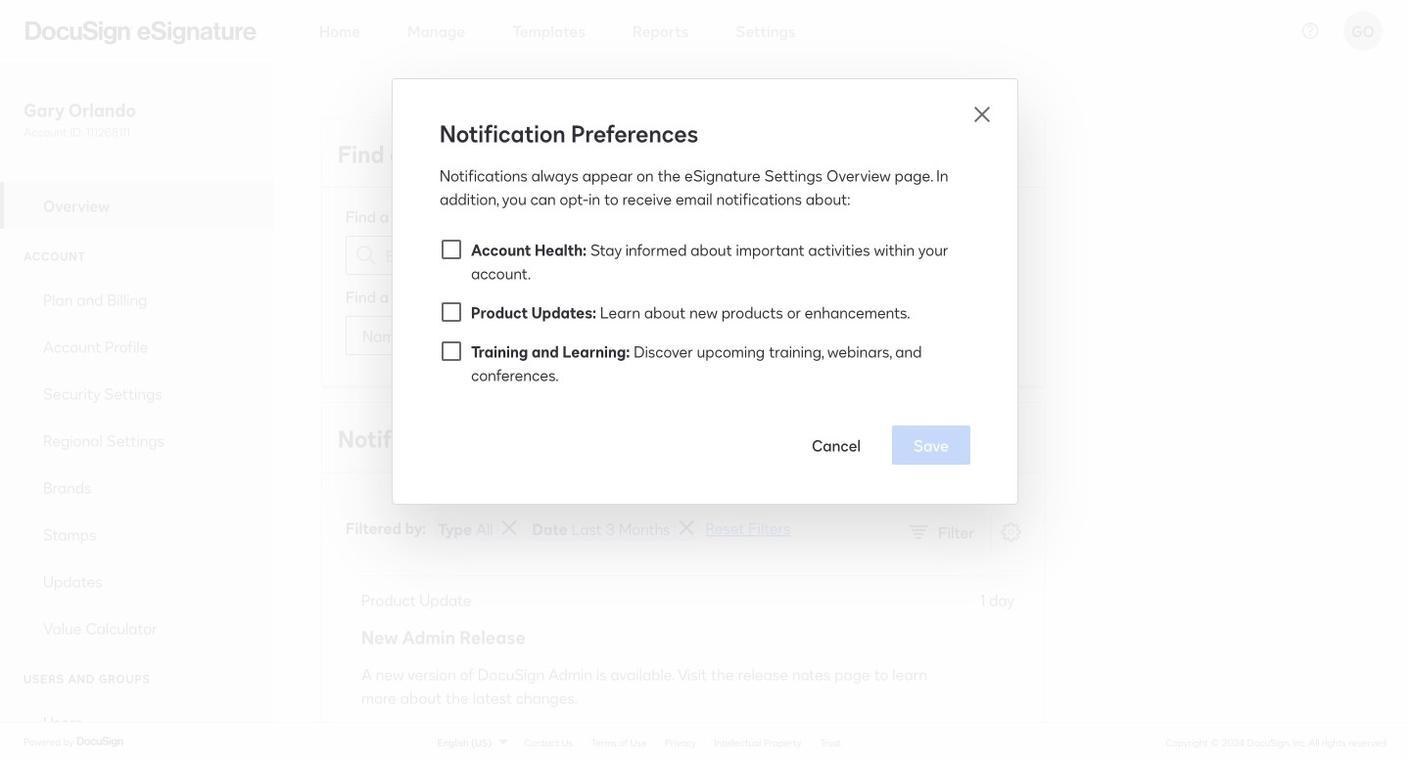 Task type: locate. For each thing, give the bounding box(es) containing it.
docusign admin image
[[25, 21, 257, 45]]



Task type: vqa. For each thing, say whether or not it's contained in the screenshot.
DocuSign Admin image
yes



Task type: describe. For each thing, give the bounding box(es) containing it.
docusign image
[[77, 735, 125, 750]]

account element
[[0, 276, 274, 652]]

Enter keyword text field
[[386, 237, 579, 274]]

Enter name text field
[[437, 317, 617, 355]]



